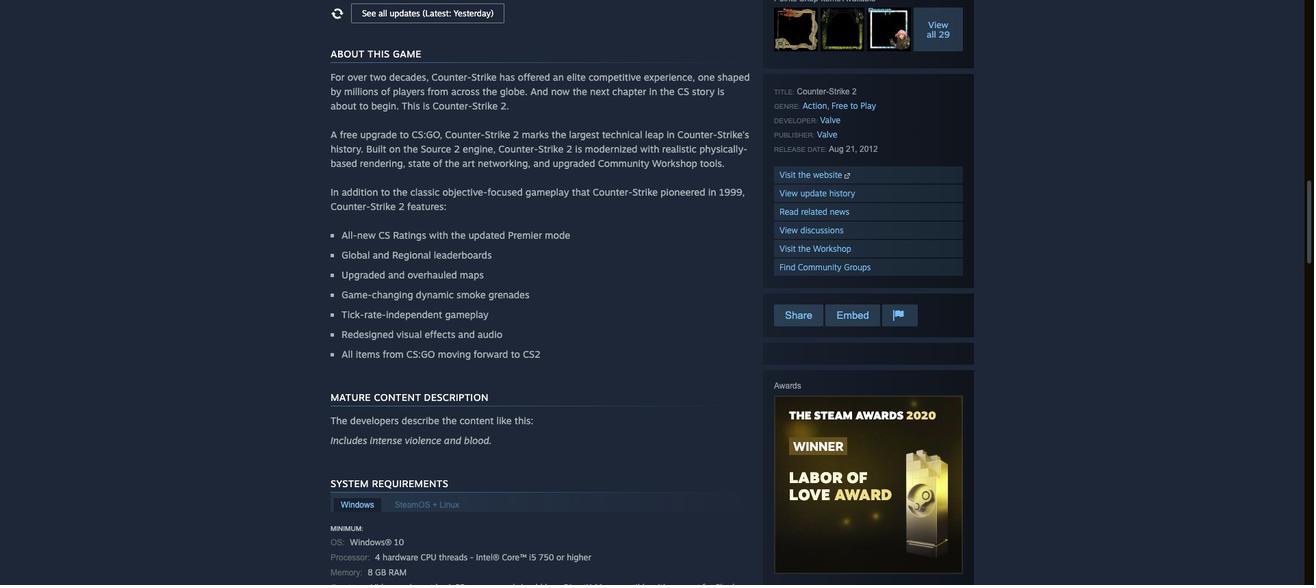 Task type: vqa. For each thing, say whether or not it's contained in the screenshot.
"Reviews:" to the bottom
no



Task type: describe. For each thing, give the bounding box(es) containing it.
akihabara accept image
[[868, 8, 912, 51]]

mature
[[331, 392, 371, 403]]

,
[[828, 101, 830, 111]]

upgraded
[[553, 158, 596, 169]]

the up update
[[799, 170, 811, 180]]

read related news
[[780, 207, 850, 217]]

visit for visit the website
[[780, 170, 796, 180]]

intense
[[370, 435, 402, 447]]

includes intense violence and blood.
[[331, 435, 492, 447]]

premier
[[508, 229, 542, 241]]

1 vertical spatial cs
[[379, 229, 390, 241]]

play
[[861, 101, 877, 111]]

strike left pioneered
[[633, 186, 658, 198]]

labor
[[790, 468, 843, 487]]

embed
[[837, 310, 870, 321]]

+
[[433, 501, 438, 510]]

physically-
[[700, 143, 748, 155]]

updated
[[469, 229, 506, 241]]

engine,
[[463, 143, 496, 155]]

requirements
[[372, 478, 449, 490]]

globe.
[[500, 86, 528, 97]]

blood.
[[464, 435, 492, 447]]

across
[[451, 86, 480, 97]]

counter- up engine,
[[445, 129, 485, 140]]

and left blood.
[[444, 435, 462, 447]]

global
[[342, 249, 370, 261]]

decades,
[[389, 71, 429, 83]]

chapter
[[613, 86, 647, 97]]

0 horizontal spatial is
[[423, 100, 430, 112]]

for over two decades, counter-strike has offered an elite competitive experience, one shaped by millions of players from across the globe. and now the next chapter in the cs story is about to begin. this is counter-strike 2.
[[331, 71, 750, 112]]

2020
[[907, 409, 937, 423]]

redesigned visual effects and audio
[[342, 329, 503, 340]]

-
[[470, 553, 474, 563]]

cs2
[[523, 349, 541, 360]]

the down elite
[[573, 86, 588, 97]]

to inside in addition to the classic objective-focused gameplay that counter-strike pioneered in 1999, counter-strike 2 features:
[[381, 186, 390, 198]]

action
[[803, 101, 828, 111]]

2 inside in addition to the classic objective-focused gameplay that counter-strike pioneered in 1999, counter-strike 2 features:
[[399, 201, 405, 212]]

2 left "marks"
[[513, 129, 519, 140]]

view update history
[[780, 188, 856, 199]]

cs inside for over two decades, counter-strike has offered an elite competitive experience, one shaped by millions of players from across the globe. and now the next chapter in the cs story is about to begin. this is counter-strike 2.
[[678, 86, 690, 97]]

the down view discussions
[[799, 244, 811, 254]]

workshop inside a free upgrade to cs:go, counter-strike 2 marks the largest technical leap in counter-strike's history. built on the source 2 engine, counter-strike 2 is modernized with realistic physically- based rendering, state of the art networking, and upgraded community workshop tools.
[[653, 158, 698, 169]]

this inside for over two decades, counter-strike has offered an elite competitive experience, one shaped by millions of players from across the globe. and now the next chapter in the cs story is about to begin. this is counter-strike 2.
[[402, 100, 420, 112]]

of inside a free upgrade to cs:go, counter-strike 2 marks the largest technical leap in counter-strike's history. built on the source 2 engine, counter-strike 2 is modernized with realistic physically- based rendering, state of the art networking, and upgraded community workshop tools.
[[433, 158, 442, 169]]

features:
[[408, 201, 447, 212]]

audio
[[478, 329, 503, 340]]

award
[[835, 486, 893, 504]]

pioneered
[[661, 186, 706, 198]]

view discussions
[[780, 225, 844, 236]]

content
[[460, 415, 494, 427]]

story
[[692, 86, 715, 97]]

the left the globe.
[[483, 86, 497, 97]]

is inside a free upgrade to cs:go, counter-strike 2 marks the largest technical leap in counter-strike's history. built on the source 2 engine, counter-strike 2 is modernized with realistic physically- based rendering, state of the art networking, and upgraded community workshop tools.
[[576, 143, 583, 155]]

smoke
[[457, 289, 486, 301]]

gb
[[375, 568, 386, 578]]

2.
[[501, 100, 509, 112]]

networking,
[[478, 158, 531, 169]]

in inside a free upgrade to cs:go, counter-strike 2 marks the largest technical leap in counter-strike's history. built on the source 2 engine, counter-strike 2 is modernized with realistic physically- based rendering, state of the art networking, and upgraded community workshop tools.
[[667, 129, 675, 140]]

windows
[[341, 501, 374, 510]]

game-changing dynamic smoke grenades
[[342, 289, 530, 301]]

all for view
[[927, 29, 937, 40]]

update
[[801, 188, 827, 199]]

shaped
[[718, 71, 750, 83]]

read
[[780, 207, 799, 217]]

the down 'experience,'
[[660, 86, 675, 97]]

global and regional leaderboards
[[342, 249, 492, 261]]

windows®
[[350, 538, 392, 548]]

two
[[370, 71, 387, 83]]

view all 29
[[927, 19, 951, 40]]

to inside title: counter-strike 2 genre: action , free to play developer: valve publisher: valve release date: aug 21, 2012
[[851, 101, 859, 111]]

effects
[[425, 329, 456, 340]]

one
[[698, 71, 715, 83]]

state
[[408, 158, 431, 169]]

ram
[[389, 568, 407, 578]]

and down new
[[373, 249, 390, 261]]

upgraded and overhauled maps
[[342, 269, 484, 281]]

0 vertical spatial valve
[[821, 115, 841, 125]]

developer:
[[775, 117, 818, 125]]

1 horizontal spatial workshop
[[814, 244, 852, 254]]

rate-
[[365, 309, 386, 321]]

share
[[786, 310, 813, 321]]

threads
[[439, 553, 468, 563]]

about
[[331, 100, 357, 112]]

classic
[[411, 186, 440, 198]]

to left the cs2
[[511, 349, 520, 360]]

the steam awards 2020
[[790, 409, 937, 423]]

system requirements
[[331, 478, 449, 490]]

0 vertical spatial is
[[718, 86, 725, 97]]

the left art
[[445, 158, 460, 169]]

website
[[814, 170, 843, 180]]

2012
[[860, 145, 878, 154]]

yesterday)
[[454, 8, 494, 18]]

this:
[[515, 415, 534, 427]]

an
[[553, 71, 564, 83]]

(latest:
[[423, 8, 452, 18]]

community inside a free upgrade to cs:go, counter-strike 2 marks the largest technical leap in counter-strike's history. built on the source 2 engine, counter-strike 2 is modernized with realistic physically- based rendering, state of the art networking, and upgraded community workshop tools.
[[598, 158, 650, 169]]

upgrade
[[360, 129, 397, 140]]

21,
[[846, 145, 858, 154]]

find community groups
[[780, 262, 872, 273]]

and inside a free upgrade to cs:go, counter-strike 2 marks the largest technical leap in counter-strike's history. built on the source 2 engine, counter-strike 2 is modernized with realistic physically- based rendering, state of the art networking, and upgraded community workshop tools.
[[534, 158, 550, 169]]

embed link
[[826, 305, 881, 327]]

modernized
[[585, 143, 638, 155]]

winner
[[794, 439, 844, 454]]

updates
[[390, 8, 420, 18]]

0 horizontal spatial awards
[[775, 381, 802, 391]]

the right the on
[[404, 143, 418, 155]]

visual
[[397, 329, 422, 340]]

higher
[[567, 553, 592, 563]]

i5
[[529, 553, 537, 563]]

visit the workshop link
[[775, 240, 964, 258]]

counter- inside title: counter-strike 2 genre: action , free to play developer: valve publisher: valve release date: aug 21, 2012
[[797, 87, 829, 97]]

action link
[[803, 101, 828, 111]]

strike up engine,
[[485, 129, 511, 140]]

in inside in addition to the classic objective-focused gameplay that counter-strike pioneered in 1999, counter-strike 2 features:
[[709, 186, 717, 198]]

moving
[[438, 349, 471, 360]]

counter- down across on the top left of page
[[433, 100, 473, 112]]

2 right source on the top
[[454, 143, 460, 155]]

the inside in addition to the classic objective-focused gameplay that counter-strike pioneered in 1999, counter-strike 2 features:
[[393, 186, 408, 198]]

groups
[[845, 262, 872, 273]]



Task type: locate. For each thing, give the bounding box(es) containing it.
elite
[[567, 71, 586, 83]]

1 horizontal spatial the
[[790, 409, 812, 423]]

is up upgraded
[[576, 143, 583, 155]]

developers
[[350, 415, 399, 427]]

view right akihabara accept image
[[929, 19, 949, 30]]

visit the website
[[780, 170, 845, 180]]

0 vertical spatial gameplay
[[526, 186, 569, 198]]

and down "marks"
[[534, 158, 550, 169]]

or
[[557, 553, 565, 563]]

visit up find at the right of the page
[[780, 244, 796, 254]]

free to play link
[[832, 101, 877, 111]]

in left 1999,
[[709, 186, 717, 198]]

all for see
[[379, 8, 387, 18]]

strike up free at the top right
[[829, 87, 850, 97]]

1 vertical spatial view
[[780, 188, 799, 199]]

discussions
[[801, 225, 844, 236]]

visit for visit the workshop
[[780, 244, 796, 254]]

1 vertical spatial from
[[383, 349, 404, 360]]

title:
[[775, 88, 795, 96]]

game-
[[342, 289, 372, 301]]

workshop down realistic
[[653, 158, 698, 169]]

the left steam
[[790, 409, 812, 423]]

history.
[[331, 143, 364, 155]]

realistic
[[663, 143, 697, 155]]

1 vertical spatial workshop
[[814, 244, 852, 254]]

cerberus image
[[821, 8, 865, 51]]

1 horizontal spatial is
[[576, 143, 583, 155]]

valve up aug
[[818, 129, 838, 140]]

valve
[[821, 115, 841, 125], [818, 129, 838, 140]]

all
[[379, 8, 387, 18], [927, 29, 937, 40]]

0 horizontal spatial with
[[429, 229, 449, 241]]

game
[[393, 48, 422, 60]]

0 vertical spatial community
[[598, 158, 650, 169]]

hardware
[[383, 553, 419, 563]]

1 horizontal spatial this
[[402, 100, 420, 112]]

1 vertical spatial visit
[[780, 244, 796, 254]]

0 vertical spatial from
[[428, 86, 449, 97]]

gameplay inside in addition to the classic objective-focused gameplay that counter-strike pioneered in 1999, counter-strike 2 features:
[[526, 186, 569, 198]]

1 vertical spatial community
[[798, 262, 842, 273]]

regional
[[392, 249, 431, 261]]

steamos + linux
[[395, 501, 460, 510]]

free
[[340, 129, 358, 140]]

1 vertical spatial in
[[667, 129, 675, 140]]

and up 'moving' on the left of page
[[458, 329, 475, 340]]

10
[[394, 538, 404, 548]]

counter- up networking,
[[499, 143, 539, 155]]

view for discussions
[[780, 225, 799, 236]]

counter- down addition
[[331, 201, 371, 212]]

0 vertical spatial valve link
[[821, 115, 841, 125]]

1 horizontal spatial from
[[428, 86, 449, 97]]

2 up upgraded
[[567, 143, 573, 155]]

1 vertical spatial is
[[423, 100, 430, 112]]

share link
[[775, 305, 824, 327]]

of down source on the top
[[433, 158, 442, 169]]

and up changing
[[388, 269, 405, 281]]

changing
[[372, 289, 413, 301]]

technical
[[602, 129, 643, 140]]

for
[[331, 71, 345, 83]]

0 horizontal spatial community
[[598, 158, 650, 169]]

1 vertical spatial awards
[[856, 409, 904, 423]]

release
[[775, 146, 806, 153]]

of inside labor of love
[[847, 468, 868, 487]]

the down description
[[442, 415, 457, 427]]

find
[[780, 262, 796, 273]]

next
[[590, 86, 610, 97]]

counter- up action link
[[797, 87, 829, 97]]

2 vertical spatial of
[[847, 468, 868, 487]]

is right the story
[[718, 86, 725, 97]]

like
[[497, 415, 512, 427]]

to up the on
[[400, 129, 409, 140]]

of up begin.
[[381, 86, 390, 97]]

1 horizontal spatial gameplay
[[526, 186, 569, 198]]

2 vertical spatial is
[[576, 143, 583, 155]]

0 vertical spatial all
[[379, 8, 387, 18]]

gameplay left the that
[[526, 186, 569, 198]]

over
[[348, 71, 367, 83]]

is down players
[[423, 100, 430, 112]]

all right the see
[[379, 8, 387, 18]]

cs:go,
[[412, 129, 443, 140]]

2 vertical spatial view
[[780, 225, 799, 236]]

1 vertical spatial valve link
[[818, 129, 838, 140]]

valve link up aug
[[818, 129, 838, 140]]

overhauled
[[408, 269, 457, 281]]

see
[[362, 8, 376, 18]]

dragonlore image
[[775, 8, 818, 51]]

counter- right the that
[[593, 186, 633, 198]]

includes
[[331, 435, 367, 447]]

competitive
[[589, 71, 642, 83]]

workshop up find community groups
[[814, 244, 852, 254]]

to down millions
[[360, 100, 369, 112]]

strike down addition
[[371, 201, 396, 212]]

visit the website link
[[775, 166, 964, 184]]

to left "play"
[[851, 101, 859, 111]]

awards up winner on the right
[[775, 381, 802, 391]]

view inside view discussions link
[[780, 225, 799, 236]]

1 horizontal spatial all
[[927, 29, 937, 40]]

about this game
[[331, 48, 422, 60]]

to inside for over two decades, counter-strike has offered an elite competitive experience, one shaped by millions of players from across the globe. and now the next chapter in the cs story is about to begin. this is counter-strike 2.
[[360, 100, 369, 112]]

1 horizontal spatial of
[[433, 158, 442, 169]]

0 horizontal spatial this
[[368, 48, 390, 60]]

1 horizontal spatial cs
[[678, 86, 690, 97]]

community down visit the workshop
[[798, 262, 842, 273]]

1 vertical spatial gameplay
[[445, 309, 489, 321]]

view down read
[[780, 225, 799, 236]]

view discussions link
[[775, 222, 964, 239]]

1 visit from the top
[[780, 170, 796, 180]]

counter- up across on the top left of page
[[432, 71, 472, 83]]

awards left 2020
[[856, 409, 904, 423]]

the up includes
[[331, 415, 348, 427]]

to
[[360, 100, 369, 112], [851, 101, 859, 111], [400, 129, 409, 140], [381, 186, 390, 198], [511, 349, 520, 360]]

1 vertical spatial all
[[927, 29, 937, 40]]

0 horizontal spatial workshop
[[653, 158, 698, 169]]

valve link for publisher:
[[818, 129, 838, 140]]

from left across on the top left of page
[[428, 86, 449, 97]]

view inside the view all 29
[[929, 19, 949, 30]]

1 vertical spatial valve
[[818, 129, 838, 140]]

all-new cs ratings with the updated premier mode
[[342, 229, 571, 241]]

community
[[598, 158, 650, 169], [798, 262, 842, 273]]

0 horizontal spatial of
[[381, 86, 390, 97]]

of inside for over two decades, counter-strike has offered an elite competitive experience, one shaped by millions of players from across the globe. and now the next chapter in the cs story is about to begin. this is counter-strike 2.
[[381, 86, 390, 97]]

1 horizontal spatial awards
[[856, 409, 904, 423]]

ratings
[[393, 229, 427, 241]]

intel®
[[476, 553, 500, 563]]

mature content description
[[331, 392, 489, 403]]

1999,
[[719, 186, 745, 198]]

upgraded
[[342, 269, 386, 281]]

valve link down the ,
[[821, 115, 841, 125]]

valve link
[[821, 115, 841, 125], [818, 129, 838, 140]]

cs:go
[[407, 349, 435, 360]]

2 vertical spatial in
[[709, 186, 717, 198]]

with
[[641, 143, 660, 155], [429, 229, 449, 241]]

all
[[342, 349, 353, 360]]

1 horizontal spatial community
[[798, 262, 842, 273]]

2 visit from the top
[[780, 244, 796, 254]]

is
[[718, 86, 725, 97], [423, 100, 430, 112], [576, 143, 583, 155]]

0 horizontal spatial in
[[650, 86, 658, 97]]

in inside for over two decades, counter-strike has offered an elite competitive experience, one shaped by millions of players from across the globe. and now the next chapter in the cs story is about to begin. this is counter-strike 2.
[[650, 86, 658, 97]]

0 vertical spatial view
[[929, 19, 949, 30]]

valve down the ,
[[821, 115, 841, 125]]

view update history link
[[775, 185, 964, 202]]

of right labor
[[847, 468, 868, 487]]

millions
[[344, 86, 379, 97]]

from
[[428, 86, 449, 97], [383, 349, 404, 360]]

with down leap
[[641, 143, 660, 155]]

view
[[929, 19, 949, 30], [780, 188, 799, 199], [780, 225, 799, 236]]

cs right new
[[379, 229, 390, 241]]

0 vertical spatial in
[[650, 86, 658, 97]]

all inside the view all 29
[[927, 29, 937, 40]]

gameplay down smoke
[[445, 309, 489, 321]]

2 horizontal spatial in
[[709, 186, 717, 198]]

now
[[551, 86, 570, 97]]

new
[[357, 229, 376, 241]]

0 vertical spatial with
[[641, 143, 660, 155]]

with inside a free upgrade to cs:go, counter-strike 2 marks the largest technical leap in counter-strike's history. built on the source 2 engine, counter-strike 2 is modernized with realistic physically- based rendering, state of the art networking, and upgraded community workshop tools.
[[641, 143, 660, 155]]

1 vertical spatial of
[[433, 158, 442, 169]]

the left the classic
[[393, 186, 408, 198]]

1 horizontal spatial in
[[667, 129, 675, 140]]

strike inside title: counter-strike 2 genre: action , free to play developer: valve publisher: valve release date: aug 21, 2012
[[829, 87, 850, 97]]

of
[[381, 86, 390, 97], [433, 158, 442, 169], [847, 468, 868, 487]]

view for all
[[929, 19, 949, 30]]

cs down 'experience,'
[[678, 86, 690, 97]]

view inside view update history link
[[780, 188, 799, 199]]

valve link for developer:
[[821, 115, 841, 125]]

view for update
[[780, 188, 799, 199]]

in right leap
[[667, 129, 675, 140]]

strike down "marks"
[[539, 143, 564, 155]]

2 left features:
[[399, 201, 405, 212]]

leaderboards
[[434, 249, 492, 261]]

the up leaderboards
[[451, 229, 466, 241]]

1 horizontal spatial with
[[641, 143, 660, 155]]

1 vertical spatial this
[[402, 100, 420, 112]]

all left 29
[[927, 29, 937, 40]]

redesigned
[[342, 329, 394, 340]]

read related news link
[[775, 203, 964, 221]]

in
[[331, 186, 339, 198]]

0 vertical spatial awards
[[775, 381, 802, 391]]

29
[[939, 29, 951, 40]]

0 horizontal spatial the
[[331, 415, 348, 427]]

2 horizontal spatial is
[[718, 86, 725, 97]]

0 horizontal spatial gameplay
[[445, 309, 489, 321]]

strike left 2.
[[473, 100, 498, 112]]

2 up free to play link
[[853, 87, 857, 97]]

with right ratings
[[429, 229, 449, 241]]

community down modernized
[[598, 158, 650, 169]]

the right "marks"
[[552, 129, 567, 140]]

0 horizontal spatial from
[[383, 349, 404, 360]]

minimum:
[[331, 525, 364, 533]]

the for the developers describe the content like this:
[[331, 415, 348, 427]]

2 horizontal spatial of
[[847, 468, 868, 487]]

1 vertical spatial with
[[429, 229, 449, 241]]

from right items in the left of the page
[[383, 349, 404, 360]]

this up two
[[368, 48, 390, 60]]

dynamic
[[416, 289, 454, 301]]

linux
[[440, 501, 460, 510]]

about
[[331, 48, 365, 60]]

from inside for over two decades, counter-strike has offered an elite competitive experience, one shaped by millions of players from across the globe. and now the next chapter in the cs story is about to begin. this is counter-strike 2.
[[428, 86, 449, 97]]

leap
[[645, 129, 664, 140]]

the for the steam awards 2020
[[790, 409, 812, 423]]

0 horizontal spatial all
[[379, 8, 387, 18]]

0 vertical spatial of
[[381, 86, 390, 97]]

0 horizontal spatial cs
[[379, 229, 390, 241]]

date:
[[808, 146, 828, 153]]

core™
[[502, 553, 527, 563]]

view up read
[[780, 188, 799, 199]]

to right addition
[[381, 186, 390, 198]]

0 vertical spatial this
[[368, 48, 390, 60]]

counter- up realistic
[[678, 129, 718, 140]]

0 vertical spatial cs
[[678, 86, 690, 97]]

news
[[830, 207, 850, 217]]

0 vertical spatial workshop
[[653, 158, 698, 169]]

0 vertical spatial visit
[[780, 170, 796, 180]]

2 inside title: counter-strike 2 genre: action , free to play developer: valve publisher: valve release date: aug 21, 2012
[[853, 87, 857, 97]]

visit down release
[[780, 170, 796, 180]]

this down players
[[402, 100, 420, 112]]

has
[[500, 71, 515, 83]]

forward
[[474, 349, 508, 360]]

by
[[331, 86, 342, 97]]

to inside a free upgrade to cs:go, counter-strike 2 marks the largest technical leap in counter-strike's history. built on the source 2 engine, counter-strike 2 is modernized with realistic physically- based rendering, state of the art networking, and upgraded community workshop tools.
[[400, 129, 409, 140]]

strike left has
[[472, 71, 497, 83]]

experience,
[[644, 71, 696, 83]]

the
[[790, 409, 812, 423], [331, 415, 348, 427]]

all-
[[342, 229, 357, 241]]

content
[[374, 392, 421, 403]]

steam
[[815, 409, 853, 423]]

in down 'experience,'
[[650, 86, 658, 97]]



